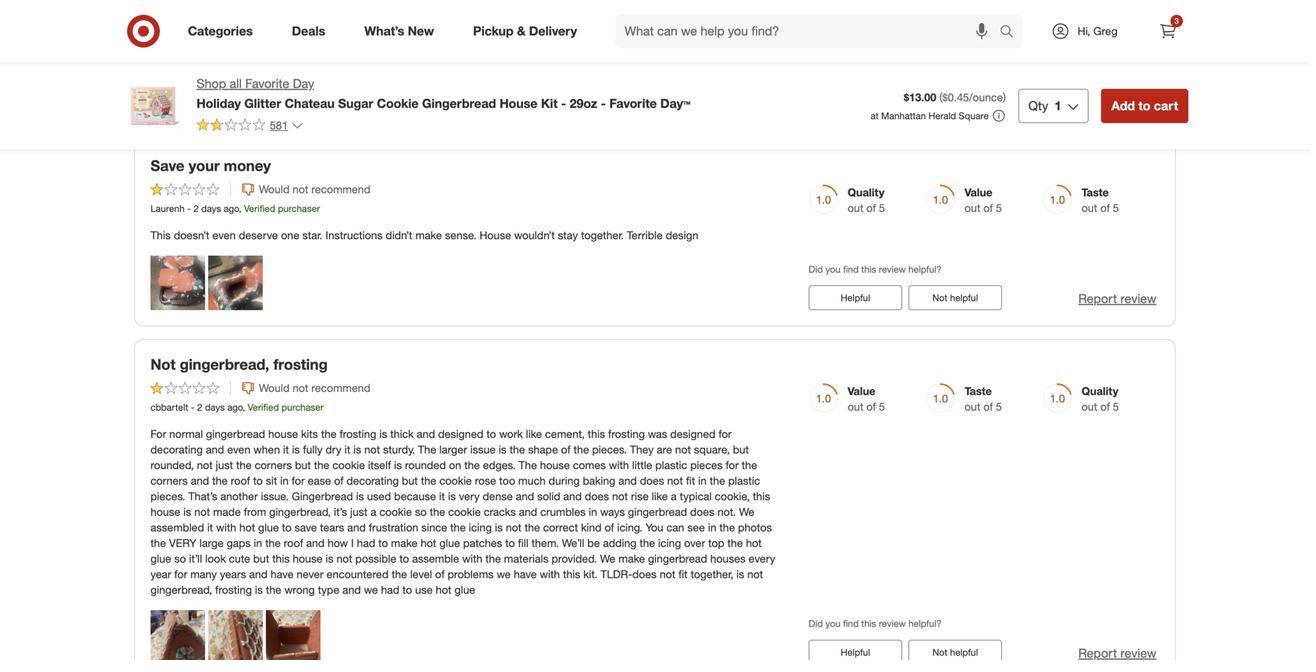 Task type: locate. For each thing, give the bounding box(es) containing it.
with
[[609, 459, 629, 472], [216, 521, 236, 535], [462, 552, 482, 566], [540, 568, 560, 581]]

issue
[[470, 443, 496, 457]]

0 horizontal spatial designed
[[438, 427, 483, 441]]

out
[[848, 201, 864, 215], [965, 201, 981, 215], [1082, 201, 1098, 215], [848, 400, 864, 414], [965, 400, 981, 414], [1082, 400, 1098, 414]]

target,
[[385, 30, 418, 43]]

1 horizontal spatial a
[[671, 490, 677, 503]]

recommend for not gingerbread, frosting
[[311, 381, 370, 395]]

even down laurenh - 2 days ago , verified purchaser
[[212, 229, 236, 242]]

report for 2nd report review button from the bottom of the page
[[1079, 93, 1117, 108]]

0 vertical spatial helpful button
[[809, 285, 902, 310]]

guest review image 2 of 2, zoom in image
[[208, 256, 263, 310]]

laurenh - 2 days ago , verified purchaser
[[151, 203, 320, 214]]

0 vertical spatial recommend
[[311, 182, 370, 196]]

0 vertical spatial plastic
[[655, 459, 687, 472]]

not for not helpful button associated with money
[[933, 292, 948, 304]]

gingerbread right cookie
[[422, 96, 496, 111]]

ago for your
[[224, 203, 239, 214]]

2 helpful from the top
[[841, 647, 870, 659]]

1 horizontal spatial my
[[660, 14, 675, 28]]

1 vertical spatial quality out of 5
[[1082, 384, 1119, 414]]

0 horizontal spatial value out of 5
[[848, 384, 885, 414]]

dry
[[326, 443, 341, 457]]

even inside 'for normal gingerbread house kits the frosting is thick and designed to work like cement, this frosting was designed for decorating and even when it is fully dry it is not sturdy. the larger issue is the shape of the pieces. they are not square, but rounded, not just the corners but the cookie itself is rounded on the edges. the house comes with little plastic pieces for the corners and the roof to sit in for ease of decorating but the cookie rose too much during baking and does not fit in the plastic pieces. that's another issue. gingerbread is used because it is very dense and solid and does not rise like a typical cookie, this house is not made from gingerbread, it's just a cookie so the cookie cracks and crumbles in ways gingerbread does not. we assembled it with hot glue to save tears and frustration since the icing is not the correct kind of icing. you can see in the photos the very large gaps in the roof and how i had to make hot glue patches to fill them. we'll be adding the icing over top the hot glue so it'll look cute but this house is not possible to assemble with the materials provided. we make gingerbread houses every year for many years and have never encountered the level of problems we have with this kit. tldr-does not fit together, is not gingerbread, frosting is the wrong type and we had to use hot glue'
[[227, 443, 251, 457]]

instructions
[[325, 229, 383, 242]]

cement,
[[545, 427, 585, 441]]

is inside the this made me want to lose my mind. the clips made no sense, biggest waste of money ever. thank god my husband got a different house and let me finish decorating his. target, get rid of this house cause this is straight garbage.
[[574, 30, 581, 43]]

1 helpful from the top
[[841, 292, 870, 304]]

1 vertical spatial just
[[350, 505, 368, 519]]

too
[[499, 474, 515, 488]]

the down you
[[640, 536, 655, 550]]

ago up 'deserve'
[[224, 203, 239, 214]]

1 report from the top
[[1079, 93, 1117, 108]]

the up rounded
[[418, 443, 436, 457]]

What can we help you find? suggestions appear below search field
[[615, 14, 1004, 48]]

1
[[1055, 98, 1062, 113]]

it
[[283, 443, 289, 457], [345, 443, 350, 457], [439, 490, 445, 503], [207, 521, 213, 535]]

we
[[497, 568, 511, 581], [364, 583, 378, 597]]

1 vertical spatial helpful button
[[809, 640, 902, 661]]

tldr-
[[601, 568, 632, 581]]

1 horizontal spatial had
[[381, 583, 399, 597]]

recommend for save your money
[[311, 182, 370, 196]]

a right got at the right
[[743, 14, 748, 28]]

ever.
[[580, 14, 602, 28]]

categories link
[[175, 14, 272, 48]]

made down another
[[213, 505, 241, 519]]

house inside shop all favorite day holiday glitter chateau sugar cookie gingerbread house kit - 29oz - favorite day™
[[500, 96, 538, 111]]

helpful? for not gingerbread, frosting
[[909, 618, 942, 630]]

kits
[[301, 427, 318, 441]]

house up assembled
[[151, 505, 180, 519]]

0 horizontal spatial roof
[[231, 474, 250, 488]]

itself
[[368, 459, 391, 472]]

lose
[[262, 14, 282, 28]]

not helpful button
[[909, 87, 1002, 112], [909, 285, 1002, 310], [909, 640, 1002, 661]]

helpful?
[[909, 65, 942, 76], [909, 264, 942, 275], [909, 618, 942, 630]]

we
[[739, 505, 755, 519], [600, 552, 616, 566]]

0 vertical spatial you
[[826, 65, 841, 76]]

1 vertical spatial 2
[[197, 401, 202, 413]]

what's new
[[364, 23, 434, 39]]

house left kit in the top left of the page
[[500, 96, 538, 111]]

days up doesn't
[[201, 203, 221, 214]]

frustration
[[369, 521, 418, 535]]

1 my from the left
[[285, 14, 300, 28]]

large
[[199, 536, 224, 550]]

2 find from the top
[[843, 264, 859, 275]]

guest review image 1 of 3, zoom in image
[[151, 611, 205, 661]]

3 find from the top
[[843, 618, 859, 630]]

the up the that's
[[212, 474, 228, 488]]

guest review image 1 of 1, zoom in image
[[151, 57, 205, 112]]

the
[[332, 14, 351, 28], [418, 443, 436, 457], [519, 459, 537, 472]]

1 horizontal spatial designed
[[670, 427, 716, 441]]

1 report review from the top
[[1079, 93, 1157, 108]]

shape
[[528, 443, 558, 457]]

let
[[248, 30, 260, 43]]

gingerbread down over
[[648, 552, 707, 566]]

value
[[965, 186, 993, 199], [848, 384, 876, 398]]

1 horizontal spatial me
[[263, 30, 278, 43]]

3 not helpful from the top
[[933, 647, 978, 659]]

ago for gingerbread,
[[227, 401, 243, 413]]

1 vertical spatial helpful
[[950, 292, 978, 304]]

days for gingerbread,
[[205, 401, 225, 413]]

2 report review button from the top
[[1079, 290, 1157, 308]]

decorating inside the this made me want to lose my mind. the clips made no sense, biggest waste of money ever. thank god my husband got a different house and let me finish decorating his. target, get rid of this house cause this is straight garbage.
[[310, 30, 362, 43]]

guest review image 2 of 3, zoom in image
[[208, 611, 263, 661]]

herald
[[929, 110, 956, 122]]

0 vertical spatial fit
[[686, 474, 695, 488]]

the down pieces
[[710, 474, 725, 488]]

the up the since
[[430, 505, 445, 519]]

find for save your money
[[843, 264, 859, 275]]

1 horizontal spatial we
[[739, 505, 755, 519]]

a inside the this made me want to lose my mind. the clips made no sense, biggest waste of money ever. thank god my husband got a different house and let me finish decorating his. target, get rid of this house cause this is straight garbage.
[[743, 14, 748, 28]]

ago
[[224, 203, 239, 214], [227, 401, 243, 413]]

rose
[[475, 474, 496, 488]]

helpful for money
[[950, 292, 978, 304]]

3 helpful from the top
[[950, 647, 978, 659]]

2 this from the top
[[151, 229, 171, 242]]

0 horizontal spatial have
[[271, 568, 294, 581]]

the down rounded
[[421, 474, 436, 488]]

2 recommend from the top
[[311, 381, 370, 395]]

greg
[[1093, 24, 1118, 38]]

1 would not recommend from the top
[[259, 182, 370, 196]]

2 not helpful button from the top
[[909, 285, 1002, 310]]

didn't
[[386, 229, 412, 242]]

0 vertical spatial days
[[201, 203, 221, 214]]

0 vertical spatial quality out of 5
[[848, 186, 885, 215]]

fit up the typical
[[686, 474, 695, 488]]

gingerbread, up cbbartelt - 2 days ago , verified purchaser
[[180, 356, 269, 374]]

0 horizontal spatial me
[[204, 14, 220, 28]]

1 horizontal spatial roof
[[284, 536, 303, 550]]

1 horizontal spatial taste
[[1082, 186, 1109, 199]]

0 vertical spatial icing
[[469, 521, 492, 535]]

,
[[239, 203, 241, 214], [243, 401, 245, 413]]

1 horizontal spatial plastic
[[728, 474, 760, 488]]

2 helpful button from the top
[[809, 640, 902, 661]]

would not recommend for frosting
[[259, 381, 370, 395]]

typical
[[680, 490, 712, 503]]

0 vertical spatial 2
[[193, 203, 199, 214]]

have down materials
[[514, 568, 537, 581]]

had right i
[[357, 536, 375, 550]]

1 vertical spatial decorating
[[151, 443, 203, 457]]

qty
[[1029, 98, 1048, 113]]

1 vertical spatial taste
[[965, 384, 992, 398]]

sturdy.
[[383, 443, 415, 457]]

all
[[230, 76, 242, 91]]

2 horizontal spatial the
[[519, 459, 537, 472]]

to right add at the right top
[[1139, 98, 1151, 113]]

0 horizontal spatial taste
[[965, 384, 992, 398]]

house right sense.
[[480, 229, 511, 242]]

doesn't
[[174, 229, 209, 242]]

it right "because"
[[439, 490, 445, 503]]

house
[[500, 96, 538, 111], [480, 229, 511, 242]]

does up see
[[690, 505, 715, 519]]

3 you from the top
[[826, 618, 841, 630]]

gingerbread down ease
[[292, 490, 353, 503]]

is down how on the bottom of page
[[326, 552, 334, 566]]

quality
[[848, 186, 885, 199], [1082, 384, 1119, 398]]

we down materials
[[497, 568, 511, 581]]

plastic up cookie,
[[728, 474, 760, 488]]

and down much
[[516, 490, 534, 503]]

like up shape
[[526, 427, 542, 441]]

the
[[321, 427, 337, 441], [510, 443, 525, 457], [574, 443, 589, 457], [236, 459, 252, 472], [314, 459, 329, 472], [464, 459, 480, 472], [742, 459, 757, 472], [212, 474, 228, 488], [421, 474, 436, 488], [710, 474, 725, 488], [430, 505, 445, 519], [450, 521, 466, 535], [525, 521, 540, 535], [720, 521, 735, 535], [151, 536, 166, 550], [265, 536, 281, 550], [640, 536, 655, 550], [728, 536, 743, 550], [486, 552, 501, 566], [392, 568, 407, 581], [266, 583, 281, 597]]

3 did from the top
[[809, 618, 823, 630]]

did you find this review helpful?
[[809, 65, 942, 76], [809, 264, 942, 275], [809, 618, 942, 630]]

2 you from the top
[[826, 264, 841, 275]]

we up the 'tldr-'
[[600, 552, 616, 566]]

your
[[189, 157, 220, 175]]

for
[[151, 427, 166, 441]]

you for not gingerbread, frosting
[[826, 618, 841, 630]]

helpful for frosting
[[841, 647, 870, 659]]

hot down photos
[[746, 536, 762, 550]]

day™
[[660, 96, 691, 111]]

frosting up the "they"
[[608, 427, 645, 441]]

gingerbread, up save
[[269, 505, 331, 519]]

glitter
[[244, 96, 281, 111]]

1 find from the top
[[843, 65, 859, 76]]

level
[[410, 568, 432, 581]]

was
[[648, 427, 667, 441]]

0 vertical spatial report review button
[[1079, 91, 1157, 109]]

the up fill
[[525, 521, 540, 535]]

it up large
[[207, 521, 213, 535]]

gingerbread,
[[180, 356, 269, 374], [269, 505, 331, 519], [151, 583, 212, 597]]

2 vertical spatial you
[[826, 618, 841, 630]]

0 horizontal spatial gingerbread
[[292, 490, 353, 503]]

1 vertical spatial report review button
[[1079, 290, 1157, 308]]

like right rise
[[652, 490, 668, 503]]

2 helpful from the top
[[950, 292, 978, 304]]

not right are
[[675, 443, 691, 457]]

1 vertical spatial would
[[259, 381, 290, 395]]

cookie down "very"
[[448, 505, 481, 519]]

0 horizontal spatial corners
[[151, 474, 188, 488]]

guest review image 3 of 3, zoom in image
[[266, 611, 321, 661]]

this for this doesn't even deserve one star. instructions didn't make sense. house wouldn't stay together. terrible design
[[151, 229, 171, 242]]

1 vertical spatial had
[[381, 583, 399, 597]]

and inside the this made me want to lose my mind. the clips made no sense, biggest waste of money ever. thank god my husband got a different house and let me finish decorating his. target, get rid of this house cause this is straight garbage.
[[227, 30, 245, 43]]

1 helpful button from the top
[[809, 285, 902, 310]]

gingerbread up you
[[628, 505, 687, 519]]

0 vertical spatial did
[[809, 65, 823, 76]]

verified
[[244, 203, 275, 214], [248, 401, 279, 413]]

helpful button for not gingerbread, frosting
[[809, 640, 902, 661]]

adding
[[603, 536, 637, 550]]

0 horizontal spatial taste out of 5
[[965, 384, 1002, 414]]

, down not gingerbread, frosting in the bottom left of the page
[[243, 401, 245, 413]]

2 vertical spatial not helpful
[[933, 647, 978, 659]]

verified for frosting
[[248, 401, 279, 413]]

2 would not recommend from the top
[[259, 381, 370, 395]]

3 not helpful button from the top
[[909, 640, 1002, 661]]

glue
[[258, 521, 279, 535], [439, 536, 460, 550], [151, 552, 171, 566], [455, 583, 475, 597]]

1 would from the top
[[259, 182, 290, 196]]

decorating down mind.
[[310, 30, 362, 43]]

would up laurenh - 2 days ago , verified purchaser
[[259, 182, 290, 196]]

it right dry on the left bottom
[[345, 443, 350, 457]]

because
[[394, 490, 436, 503]]

money
[[544, 14, 577, 28], [224, 157, 271, 175]]

just
[[216, 459, 233, 472], [350, 505, 368, 519]]

manhattan
[[881, 110, 926, 122]]

1 vertical spatial we
[[364, 583, 378, 597]]

not
[[293, 182, 308, 196], [293, 381, 308, 395], [364, 443, 380, 457], [675, 443, 691, 457], [197, 459, 213, 472], [667, 474, 683, 488], [612, 490, 628, 503], [194, 505, 210, 519], [506, 521, 522, 535], [337, 552, 352, 566], [660, 568, 676, 581], [747, 568, 763, 581]]

0 vertical spatial report review
[[1079, 93, 1157, 108]]

did for save your money
[[809, 264, 823, 275]]

plastic down are
[[655, 459, 687, 472]]

1 horizontal spatial gingerbread
[[422, 96, 496, 111]]

did you find this review helpful? for frosting
[[809, 618, 942, 630]]

1 horizontal spatial have
[[514, 568, 537, 581]]

, up 'deserve'
[[239, 203, 241, 214]]

days right cbbartelt
[[205, 401, 225, 413]]

0 vertical spatial verified
[[244, 203, 275, 214]]

designed up larger
[[438, 427, 483, 441]]

1 this from the top
[[151, 14, 171, 28]]

like
[[526, 427, 542, 441], [652, 490, 668, 503]]

this doesn't even deserve one star. instructions didn't make sense. house wouldn't stay together. terrible design
[[151, 229, 698, 242]]

rid
[[439, 30, 452, 43]]

2 report review from the top
[[1079, 291, 1157, 307]]

1 have from the left
[[271, 568, 294, 581]]

1 did you find this review helpful? from the top
[[809, 65, 942, 76]]

this up the different
[[151, 14, 171, 28]]

1 horizontal spatial pieces.
[[592, 443, 627, 457]]

1 vertical spatial report review
[[1079, 291, 1157, 307]]

how
[[328, 536, 348, 550]]

3 did you find this review helpful? from the top
[[809, 618, 942, 630]]

this inside the this made me want to lose my mind. the clips made no sense, biggest waste of money ever. thank god my husband got a different house and let me finish decorating his. target, get rid of this house cause this is straight garbage.
[[151, 14, 171, 28]]

the left level
[[392, 568, 407, 581]]

1 vertical spatial would not recommend
[[259, 381, 370, 395]]

0 horizontal spatial my
[[285, 14, 300, 28]]

3 helpful? from the top
[[909, 618, 942, 630]]

for up square,
[[719, 427, 732, 441]]

in right see
[[708, 521, 717, 535]]

2 have from the left
[[514, 568, 537, 581]]

report review for 2nd report review button from the bottom of the page
[[1079, 93, 1157, 108]]

1 vertical spatial report
[[1079, 291, 1117, 307]]

categories
[[188, 23, 253, 39]]

0 vertical spatial money
[[544, 14, 577, 28]]

and down cute
[[249, 568, 268, 581]]

a left the typical
[[671, 490, 677, 503]]

1 horizontal spatial we
[[497, 568, 511, 581]]

1 horizontal spatial value out of 5
[[965, 186, 1002, 215]]

fit
[[686, 474, 695, 488], [679, 568, 688, 581]]

0 vertical spatial not helpful button
[[909, 87, 1002, 112]]

1 you from the top
[[826, 65, 841, 76]]

and
[[227, 30, 245, 43], [417, 427, 435, 441], [206, 443, 224, 457], [191, 474, 209, 488], [619, 474, 637, 488], [516, 490, 534, 503], [563, 490, 582, 503], [519, 505, 537, 519], [347, 521, 366, 535], [306, 536, 325, 550], [249, 568, 268, 581], [343, 583, 361, 597]]

rise
[[631, 490, 649, 503]]

1 vertical spatial this
[[151, 229, 171, 242]]

would not recommend up 'kits'
[[259, 381, 370, 395]]

baking
[[583, 474, 615, 488]]

encountered
[[327, 568, 389, 581]]

0 vertical spatial we
[[739, 505, 755, 519]]

2
[[193, 203, 199, 214], [197, 401, 202, 413]]

(
[[940, 91, 943, 104]]

1 vertical spatial we
[[600, 552, 616, 566]]

1 vertical spatial recommend
[[311, 381, 370, 395]]

2 vertical spatial find
[[843, 618, 859, 630]]

1 vertical spatial helpful?
[[909, 264, 942, 275]]

1 vertical spatial ago
[[227, 401, 243, 413]]

gingerbread inside shop all favorite day holiday glitter chateau sugar cookie gingerbread house kit - 29oz - favorite day™
[[422, 96, 496, 111]]

0 vertical spatial corners
[[255, 459, 292, 472]]

0 vertical spatial would not recommend
[[259, 182, 370, 196]]

1 helpful from the top
[[950, 93, 978, 105]]

corners up sit at bottom left
[[255, 459, 292, 472]]

1 horizontal spatial money
[[544, 14, 577, 28]]

0 horizontal spatial money
[[224, 157, 271, 175]]

1 vertical spatial fit
[[679, 568, 688, 581]]

2 vertical spatial helpful
[[950, 647, 978, 659]]

make down adding
[[619, 552, 645, 566]]

sense,
[[426, 14, 457, 28]]

2 helpful? from the top
[[909, 264, 942, 275]]

0 vertical spatial like
[[526, 427, 542, 441]]

1 vertical spatial house
[[480, 229, 511, 242]]

to left use on the left bottom of page
[[402, 583, 412, 597]]

0 vertical spatial so
[[415, 505, 427, 519]]

money up cause
[[544, 14, 577, 28]]

verified for money
[[244, 203, 275, 214]]

2 did from the top
[[809, 264, 823, 275]]

1 recommend from the top
[[311, 182, 370, 196]]

helpful? for save your money
[[909, 264, 942, 275]]

0 horizontal spatial just
[[216, 459, 233, 472]]

add to cart button
[[1101, 89, 1189, 123]]

from
[[244, 505, 266, 519]]

but up "because"
[[402, 474, 418, 488]]

in
[[280, 474, 289, 488], [698, 474, 707, 488], [589, 505, 597, 519], [708, 521, 717, 535], [254, 536, 262, 550]]

0 vertical spatial house
[[500, 96, 538, 111]]

2 for your
[[193, 203, 199, 214]]

shop
[[197, 76, 226, 91]]

made inside 'for normal gingerbread house kits the frosting is thick and designed to work like cement, this frosting was designed for decorating and even when it is fully dry it is not sturdy. the larger issue is the shape of the pieces. they are not square, but rounded, not just the corners but the cookie itself is rounded on the edges. the house comes with little plastic pieces for the corners and the roof to sit in for ease of decorating but the cookie rose too much during baking and does not fit in the plastic pieces. that's another issue. gingerbread is used because it is very dense and solid and does not rise like a typical cookie, this house is not made from gingerbread, it's just a cookie so the cookie cracks and crumbles in ways gingerbread does not. we assembled it with hot glue to save tears and frustration since the icing is not the correct kind of icing. you can see in the photos the very large gaps in the roof and how i had to make hot glue patches to fill them. we'll be adding the icing over top the hot glue so it'll look cute but this house is not possible to assemble with the materials provided. we make gingerbread houses every year for many years and have never encountered the level of problems we have with this kit. tldr-does not fit together, is not gingerbread, frosting is the wrong type and we had to use hot glue'
[[213, 505, 241, 519]]

0 vertical spatial just
[[216, 459, 233, 472]]

0 horizontal spatial we
[[600, 552, 616, 566]]

money inside the this made me want to lose my mind. the clips made no sense, biggest waste of money ever. thank god my husband got a different house and let me finish decorating his. target, get rid of this house cause this is straight garbage.
[[544, 14, 577, 28]]

0 vertical spatial a
[[743, 14, 748, 28]]

would
[[259, 182, 290, 196], [259, 381, 290, 395]]

of
[[531, 14, 541, 28], [455, 30, 464, 43], [867, 201, 876, 215], [984, 201, 993, 215], [1101, 201, 1110, 215], [867, 400, 876, 414], [984, 400, 993, 414], [1101, 400, 1110, 414], [561, 443, 571, 457], [334, 474, 344, 488], [605, 521, 614, 535], [435, 568, 445, 581]]

2 did you find this review helpful? from the top
[[809, 264, 942, 275]]

1 vertical spatial so
[[174, 552, 186, 566]]

the left clips on the left
[[332, 14, 351, 28]]

my up finish
[[285, 14, 300, 28]]

see
[[687, 521, 705, 535]]

a down 'used'
[[371, 505, 376, 519]]

0 vertical spatial would
[[259, 182, 290, 196]]

hot down from
[[239, 521, 255, 535]]

would not recommend for money
[[259, 182, 370, 196]]

for
[[719, 427, 732, 441], [726, 459, 739, 472], [292, 474, 305, 488], [174, 568, 187, 581]]

1 vertical spatial like
[[652, 490, 668, 503]]

2 vertical spatial did you find this review helpful?
[[809, 618, 942, 630]]

find for not gingerbread, frosting
[[843, 618, 859, 630]]

guest review image 1 of 2, zoom in image
[[151, 256, 205, 310]]

2 for gingerbread,
[[197, 401, 202, 413]]

to inside the this made me want to lose my mind. the clips made no sense, biggest waste of money ever. thank god my husband got a different house and let me finish decorating his. target, get rid of this house cause this is straight garbage.
[[249, 14, 259, 28]]

0 vertical spatial favorite
[[245, 76, 289, 91]]

1 vertical spatial me
[[263, 30, 278, 43]]

so down "because"
[[415, 505, 427, 519]]

house up never in the left bottom of the page
[[293, 552, 323, 566]]

2 not helpful from the top
[[933, 292, 978, 304]]

frosting down years
[[215, 583, 252, 597]]

0 vertical spatial the
[[332, 14, 351, 28]]

rounded
[[405, 459, 446, 472]]

verified up 'deserve'
[[244, 203, 275, 214]]

1 vertical spatial helpful
[[841, 647, 870, 659]]

review for 2nd report review button from the bottom of the page
[[879, 65, 906, 76]]

0 vertical spatial did you find this review helpful?
[[809, 65, 942, 76]]

1 vertical spatial gingerbread,
[[269, 505, 331, 519]]

0 horizontal spatial a
[[371, 505, 376, 519]]

would up cbbartelt - 2 days ago , verified purchaser
[[259, 381, 290, 395]]

would not recommend up star.
[[259, 182, 370, 196]]

you
[[646, 521, 664, 535]]

helpful for money
[[841, 292, 870, 304]]

2 report from the top
[[1079, 291, 1117, 307]]

2 would from the top
[[259, 381, 290, 395]]



Task type: describe. For each thing, give the bounding box(es) containing it.
not up 'kits'
[[293, 381, 308, 395]]

qty 1
[[1029, 98, 1062, 113]]

would for frosting
[[259, 381, 290, 395]]

0 horizontal spatial so
[[174, 552, 186, 566]]

at manhattan herald square
[[871, 110, 989, 122]]

and right thick
[[417, 427, 435, 441]]

would for money
[[259, 182, 290, 196]]

not helpful button for frosting
[[909, 640, 1002, 661]]

pickup & delivery
[[473, 23, 577, 39]]

sugar
[[338, 96, 373, 111]]

in right sit at bottom left
[[280, 474, 289, 488]]

1 horizontal spatial quality out of 5
[[1082, 384, 1119, 414]]

and right cracks
[[519, 505, 537, 519]]

issue.
[[261, 490, 289, 503]]

- right 29oz on the top left of the page
[[601, 96, 606, 111]]

straight
[[584, 30, 621, 43]]

gingerbread inside 'for normal gingerbread house kits the frosting is thick and designed to work like cement, this frosting was designed for decorating and even when it is fully dry it is not sturdy. the larger issue is the shape of the pieces. they are not square, but rounded, not just the corners but the cookie itself is rounded on the edges. the house comes with little plastic pieces for the corners and the roof to sit in for ease of decorating but the cookie rose too much during baking and does not fit in the plastic pieces. that's another issue. gingerbread is used because it is very dense and solid and does not rise like a typical cookie, this house is not made from gingerbread, it's just a cookie so the cookie cracks and crumbles in ways gingerbread does not. we assembled it with hot glue to save tears and frustration since the icing is not the correct kind of icing. you can see in the photos the very large gaps in the roof and how i had to make hot glue patches to fill them. we'll be adding the icing over top the hot glue so it'll look cute but this house is not possible to assemble with the materials provided. we make gingerbread houses every year for many years and have never encountered the level of problems we have with this kit. tldr-does not fit together, is not gingerbread, frosting is the wrong type and we had to use hot glue'
[[292, 490, 353, 503]]

image of holiday glitter chateau sugar cookie gingerbread house kit - 29oz - favorite day™ image
[[122, 75, 184, 137]]

3 link
[[1151, 14, 1185, 48]]

top
[[708, 536, 724, 550]]

but down fully
[[295, 459, 311, 472]]

2 vertical spatial a
[[371, 505, 376, 519]]

0 horizontal spatial had
[[357, 536, 375, 550]]

not up ways
[[612, 490, 628, 503]]

0 horizontal spatial we
[[364, 583, 378, 597]]

it right when
[[283, 443, 289, 457]]

not down every
[[747, 568, 763, 581]]

not helpful for not gingerbread, frosting
[[933, 647, 978, 659]]

finish
[[281, 30, 307, 43]]

is up 'edges.'
[[499, 443, 507, 457]]

this for this made me want to lose my mind. the clips made no sense, biggest waste of money ever. thank god my husband got a different house and let me finish decorating his. target, get rid of this house cause this is straight garbage.
[[151, 14, 171, 28]]

crumbles
[[540, 505, 586, 519]]

but right cute
[[253, 552, 269, 566]]

thank
[[605, 14, 635, 28]]

not helpful for save your money
[[933, 292, 978, 304]]

no
[[410, 14, 422, 28]]

days for your
[[201, 203, 221, 214]]

comes
[[573, 459, 606, 472]]

1 vertical spatial quality
[[1082, 384, 1119, 398]]

in right gaps on the bottom left of page
[[254, 536, 262, 550]]

garbage.
[[624, 30, 667, 43]]

1 vertical spatial taste out of 5
[[965, 384, 1002, 414]]

1 not helpful button from the top
[[909, 87, 1002, 112]]

glue down problems
[[455, 583, 475, 597]]

the down not.
[[720, 521, 735, 535]]

house up "during"
[[540, 459, 570, 472]]

cookie,
[[715, 490, 750, 503]]

is down 'houses'
[[737, 568, 744, 581]]

0 vertical spatial taste out of 5
[[1082, 186, 1119, 215]]

1 report review button from the top
[[1079, 91, 1157, 109]]

the up 'houses'
[[728, 536, 743, 550]]

rounded,
[[151, 459, 194, 472]]

1 horizontal spatial so
[[415, 505, 427, 519]]

with left the little
[[609, 459, 629, 472]]

2 my from the left
[[660, 14, 675, 28]]

review for not helpful button associated with money
[[879, 264, 906, 275]]

type
[[318, 583, 339, 597]]

not up one
[[293, 182, 308, 196]]

is left 'used'
[[356, 490, 364, 503]]

0 vertical spatial gingerbread,
[[180, 356, 269, 374]]

0 vertical spatial value
[[965, 186, 993, 199]]

little
[[632, 459, 652, 472]]

- right cbbartelt
[[191, 401, 195, 413]]

is left wrong
[[255, 583, 263, 597]]

houses
[[710, 552, 746, 566]]

during
[[549, 474, 580, 488]]

hi, greg
[[1078, 24, 1118, 38]]

and down save
[[306, 536, 325, 550]]

does down the baking
[[585, 490, 609, 503]]

with up problems
[[462, 552, 482, 566]]

be
[[587, 536, 600, 550]]

to left save
[[282, 521, 292, 535]]

is left thick
[[379, 427, 387, 441]]

the inside the this made me want to lose my mind. the clips made no sense, biggest waste of money ever. thank god my husband got a different house and let me finish decorating his. target, get rid of this house cause this is straight garbage.
[[332, 14, 351, 28]]

together.
[[581, 229, 624, 242]]

0 horizontal spatial icing
[[469, 521, 492, 535]]

2 vertical spatial gingerbread
[[648, 552, 707, 566]]

1 designed from the left
[[438, 427, 483, 441]]

they
[[630, 443, 654, 457]]

1 horizontal spatial the
[[418, 443, 436, 457]]

and up i
[[347, 521, 366, 535]]

report for first report review button from the bottom of the page
[[1079, 291, 1117, 307]]

0 horizontal spatial plastic
[[655, 459, 687, 472]]

pickup
[[473, 23, 514, 39]]

the up cookie,
[[742, 459, 757, 472]]

want
[[223, 14, 246, 28]]

0 vertical spatial gingerbread
[[206, 427, 265, 441]]

kit
[[541, 96, 558, 111]]

did you find this review helpful? for money
[[809, 264, 942, 275]]

1 horizontal spatial icing
[[658, 536, 681, 550]]

the right the since
[[450, 521, 466, 535]]

what's new link
[[351, 14, 454, 48]]

house for sense.
[[480, 229, 511, 242]]

did for not gingerbread, frosting
[[809, 618, 823, 630]]

god
[[638, 14, 657, 28]]

with up gaps on the bottom left of page
[[216, 521, 236, 535]]

square
[[959, 110, 989, 122]]

save
[[151, 157, 184, 175]]

not up the itself
[[364, 443, 380, 457]]

is right dry on the left bottom
[[353, 443, 361, 457]]

house down want
[[194, 30, 224, 43]]

laurenh
[[151, 203, 185, 214]]

his.
[[365, 30, 382, 43]]

1 did from the top
[[809, 65, 823, 76]]

review for frosting's not helpful button
[[879, 618, 906, 630]]

purchaser for save your money
[[278, 203, 320, 214]]

terrible
[[627, 229, 663, 242]]

house for gingerbread
[[500, 96, 538, 111]]

the left wrong
[[266, 583, 281, 597]]

1 vertical spatial make
[[391, 536, 418, 550]]

not helpful button for money
[[909, 285, 1002, 310]]

never
[[297, 568, 324, 581]]

the up comes
[[574, 443, 589, 457]]

2 vertical spatial decorating
[[347, 474, 399, 488]]

$0.45
[[943, 91, 969, 104]]

together,
[[691, 568, 733, 581]]

glue up assemble
[[439, 536, 460, 550]]

sense.
[[445, 229, 477, 242]]

the right on
[[464, 459, 480, 472]]

not for frosting's not helpful button
[[933, 647, 948, 659]]

for left ease
[[292, 474, 305, 488]]

0 vertical spatial we
[[497, 568, 511, 581]]

star.
[[302, 229, 322, 242]]

them.
[[532, 536, 559, 550]]

hot down the since
[[421, 536, 436, 550]]

solid
[[537, 490, 560, 503]]

helpful button for save your money
[[809, 285, 902, 310]]

not.
[[718, 505, 736, 519]]

is down cracks
[[495, 521, 503, 535]]

we'll
[[562, 536, 584, 550]]

- right kit in the top left of the page
[[561, 96, 566, 111]]

delivery
[[529, 23, 577, 39]]

0 horizontal spatial pieces.
[[151, 490, 185, 503]]

to inside button
[[1139, 98, 1151, 113]]

1 helpful? from the top
[[909, 65, 942, 76]]

not up the typical
[[667, 474, 683, 488]]

the down work
[[510, 443, 525, 457]]

kind
[[581, 521, 602, 535]]

wouldn't
[[514, 229, 555, 242]]

sit
[[266, 474, 277, 488]]

pieces
[[690, 459, 723, 472]]

stay
[[558, 229, 578, 242]]

glue up year
[[151, 552, 171, 566]]

1 horizontal spatial just
[[350, 505, 368, 519]]

search
[[993, 25, 1030, 40]]

2 designed from the left
[[670, 427, 716, 441]]

not for 3rd not helpful button from the bottom
[[933, 93, 948, 105]]

1 vertical spatial value
[[848, 384, 876, 398]]

search button
[[993, 14, 1030, 51]]

when
[[254, 443, 280, 457]]

much
[[518, 474, 546, 488]]

for down square,
[[726, 459, 739, 472]]

add to cart
[[1112, 98, 1178, 113]]

purchaser for not gingerbread, frosting
[[282, 401, 324, 413]]

and down "during"
[[563, 490, 582, 503]]

not up the that's
[[197, 459, 213, 472]]

and up rise
[[619, 474, 637, 488]]

cart
[[1154, 98, 1178, 113]]

and down "encountered"
[[343, 583, 361, 597]]

2 vertical spatial make
[[619, 552, 645, 566]]

to up issue at bottom left
[[487, 427, 496, 441]]

1 not helpful from the top
[[933, 93, 978, 105]]

cookie up frustration
[[380, 505, 412, 519]]

1 vertical spatial value out of 5
[[848, 384, 885, 414]]

0 horizontal spatial made
[[174, 14, 201, 28]]

1 vertical spatial gingerbread
[[628, 505, 687, 519]]

to left fill
[[505, 536, 515, 550]]

and up the that's
[[191, 474, 209, 488]]

with down materials
[[540, 568, 560, 581]]

in down pieces
[[698, 474, 707, 488]]

save your money
[[151, 157, 271, 175]]

the up ease
[[314, 459, 329, 472]]

house down waste
[[488, 30, 518, 43]]

square,
[[694, 443, 730, 457]]

deals link
[[279, 14, 345, 48]]

hot right use on the left bottom of page
[[436, 583, 452, 597]]

)
[[1003, 91, 1006, 104]]

2 vertical spatial gingerbread,
[[151, 583, 212, 597]]

design
[[666, 229, 698, 242]]

correct
[[543, 521, 578, 535]]

to left sit at bottom left
[[253, 474, 263, 488]]

cute
[[229, 552, 250, 566]]

0 horizontal spatial quality out of 5
[[848, 186, 885, 215]]

cookie down dry on the left bottom
[[333, 459, 365, 472]]

not gingerbread, frosting
[[151, 356, 328, 374]]

1 vertical spatial roof
[[284, 536, 303, 550]]

the down patches at the bottom left of page
[[486, 552, 501, 566]]

frosting up dry on the left bottom
[[340, 427, 376, 441]]

0 vertical spatial taste
[[1082, 186, 1109, 199]]

not up fill
[[506, 521, 522, 535]]

fill
[[518, 536, 529, 550]]

1 horizontal spatial corners
[[255, 459, 292, 472]]

2 horizontal spatial made
[[379, 14, 407, 28]]

this made me want to lose my mind. the clips made no sense, biggest waste of money ever. thank god my husband got a different house and let me finish decorating his. target, get rid of this house cause this is straight garbage.
[[151, 14, 748, 43]]

pickup & delivery link
[[460, 14, 597, 48]]

year
[[151, 568, 171, 581]]

to right possible
[[399, 552, 409, 566]]

on
[[449, 459, 461, 472]]

does down adding
[[632, 568, 657, 581]]

the left very
[[151, 536, 166, 550]]

larger
[[439, 443, 467, 457]]

is left "very"
[[448, 490, 456, 503]]

and down cbbartelt - 2 days ago , verified purchaser
[[206, 443, 224, 457]]

- right laurenh
[[187, 203, 191, 214]]

helpful for frosting
[[950, 647, 978, 659]]

cracks
[[484, 505, 516, 519]]

0 vertical spatial make
[[415, 229, 442, 242]]

1 vertical spatial money
[[224, 157, 271, 175]]

, for your
[[239, 203, 241, 214]]

in up kind
[[589, 505, 597, 519]]

house up when
[[268, 427, 298, 441]]

day
[[293, 76, 314, 91]]

you for save your money
[[826, 264, 841, 275]]

frosting up 'kits'
[[273, 356, 328, 374]]

1 horizontal spatial favorite
[[610, 96, 657, 111]]

the up dry on the left bottom
[[321, 427, 337, 441]]

the up another
[[236, 459, 252, 472]]

, for gingerbread,
[[243, 401, 245, 413]]

0 vertical spatial quality
[[848, 186, 885, 199]]

1 horizontal spatial like
[[652, 490, 668, 503]]

cookie down on
[[439, 474, 472, 488]]

not left together,
[[660, 568, 676, 581]]

$13.00
[[904, 91, 937, 104]]

kit.
[[583, 568, 598, 581]]

not down how on the bottom of page
[[337, 552, 352, 566]]

cause
[[521, 30, 550, 43]]

0 vertical spatial even
[[212, 229, 236, 242]]

hi,
[[1078, 24, 1090, 38]]

report review for first report review button from the bottom of the page
[[1079, 291, 1157, 307]]

0 horizontal spatial like
[[526, 427, 542, 441]]

patches
[[463, 536, 502, 550]]

for right year
[[174, 568, 187, 581]]

normal
[[169, 427, 203, 441]]



Task type: vqa. For each thing, say whether or not it's contained in the screenshot.
sale associated with Frenzy
no



